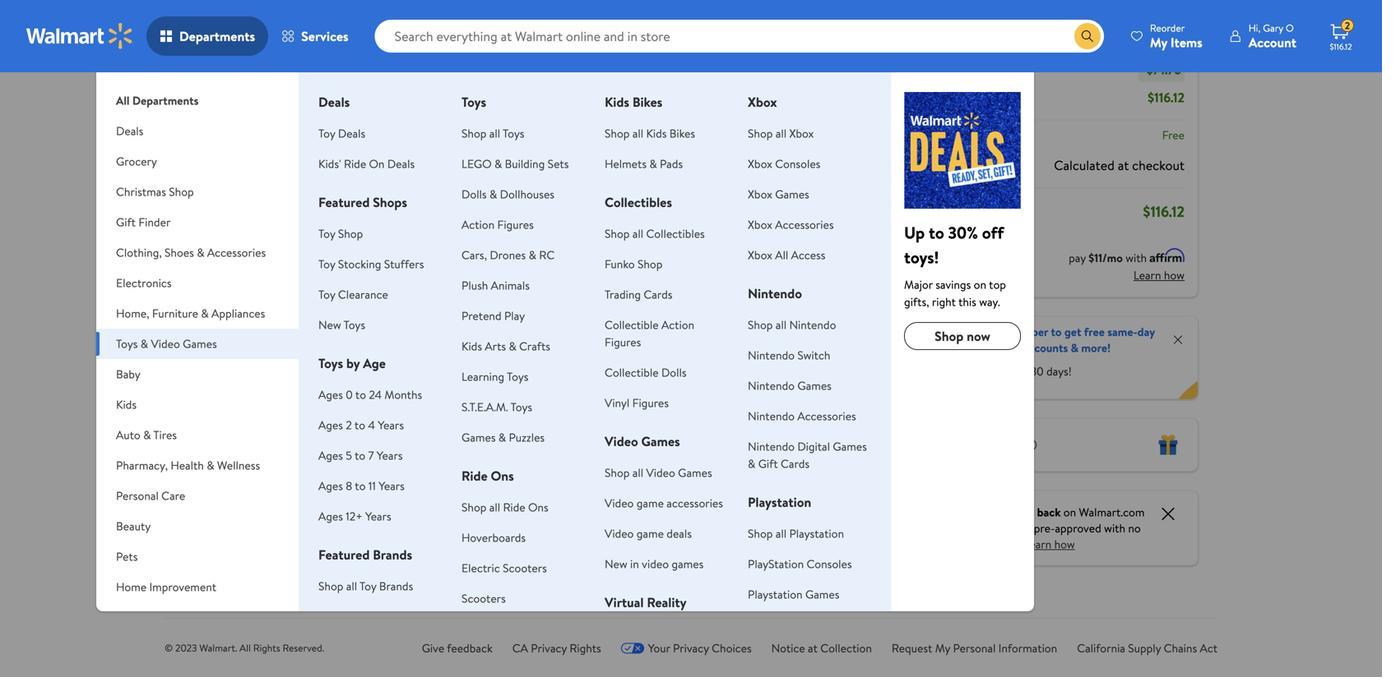 Task type: locate. For each thing, give the bounding box(es) containing it.
shop now link
[[904, 322, 1021, 350]]

0 vertical spatial steel
[[214, 415, 243, 434]]

1 horizontal spatial my
[[1150, 33, 1167, 51]]

dolls up gluten
[[661, 365, 687, 381]]

& inside pharmacy, health & wellness dropdown button
[[207, 458, 214, 474]]

0 vertical spatial how
[[1164, 267, 1185, 283]]

1 vertical spatial dolls
[[661, 365, 687, 381]]

ages up "ages 12+ years" link
[[318, 478, 343, 494]]

0 vertical spatial stainless
[[235, 397, 284, 415]]

2 vertical spatial figures
[[632, 395, 669, 411]]

with left no
[[1104, 521, 1125, 537]]

with right $11/mo
[[1126, 250, 1147, 266]]

featured up toy shop
[[318, 193, 370, 211]]

2 game from the top
[[637, 526, 664, 542]]

$7.49
[[756, 340, 790, 361]]

now inside the now $16.98 $24.28 21.2 ¢/count welch's, gluten free,  berries 'n cherries fruit snacks 0.8oz pouches, 80 count case
[[596, 340, 625, 361]]

3+ day shipping inside now $7.49 group
[[726, 490, 792, 504]]

nintendo up switch
[[789, 317, 836, 333]]

affirm image
[[1150, 248, 1185, 262]]

now inside now $49.00 $129.99 chefman turbo fry stainless steel air fryer with basket divider, 8 quart
[[214, 340, 243, 361]]

kids button
[[96, 390, 299, 420]]

5 now from the left
[[723, 340, 752, 361]]

3 now from the left
[[468, 340, 498, 361]]

toy for toy shop
[[318, 226, 335, 242]]

accessories up digital
[[797, 408, 856, 424]]

all for video games
[[632, 465, 643, 481]]

personal care button
[[96, 481, 299, 512]]

electric scooters
[[462, 561, 547, 577]]

estimated
[[899, 203, 957, 221]]

2 add to cart image from the left
[[732, 292, 752, 312]]

bikes up pads
[[669, 125, 695, 141]]

free right get
[[1084, 324, 1105, 340]]

playstation for playstation games
[[748, 587, 803, 603]]

1 deal from the left
[[348, 190, 367, 204]]

scooters down hoverboards
[[503, 561, 547, 577]]

how down earn 5% cash back on walmart.com
[[1054, 537, 1075, 553]]

0 vertical spatial at
[[1118, 156, 1129, 174]]

scooters down "electric"
[[462, 591, 506, 607]]

request
[[892, 641, 932, 657]]

kids inside dropdown button
[[116, 397, 137, 413]]

add to cart image for $49.00
[[223, 292, 243, 312]]

days!
[[1046, 363, 1072, 379]]

steel inside now $49.00 $129.99 chefman turbo fry stainless steel air fryer with basket divider, 8 quart
[[214, 415, 243, 434]]

all departments link
[[96, 72, 299, 116]]

add inside now $7.49 group
[[752, 294, 772, 310]]

new for featured shops
[[318, 317, 341, 333]]

shop up xbox consoles "link"
[[748, 125, 773, 141]]

electronics button
[[96, 268, 299, 299]]

at right notice
[[808, 641, 818, 657]]

playstation for playstation
[[748, 494, 811, 512]]

8 left quart
[[261, 452, 268, 470]]

0 horizontal spatial learn
[[1024, 537, 1052, 553]]

departments
[[179, 27, 255, 45], [132, 93, 199, 109]]

now $7.49 group
[[723, 181, 820, 513]]

1 ages from the top
[[318, 387, 343, 403]]

dollhouses
[[500, 186, 554, 202]]

reserved.
[[283, 642, 324, 656]]

xbox down xbox accessories
[[748, 247, 772, 263]]

0 vertical spatial playstation
[[748, 494, 811, 512]]

free
[[1162, 127, 1185, 143]]

wellness
[[217, 458, 260, 474]]

gary
[[1263, 21, 1283, 35]]

0 vertical spatial consoles
[[775, 156, 820, 172]]

2 add button from the left
[[344, 289, 404, 315]]

edge®)
[[779, 452, 817, 470]]

toys down toy clearance
[[344, 317, 365, 333]]

2-
[[217, 26, 226, 39], [599, 26, 608, 39], [344, 49, 353, 63], [599, 461, 608, 475], [472, 467, 481, 481]]

shop for shop all nintendo
[[748, 317, 773, 333]]

0 vertical spatial collectible
[[605, 317, 659, 333]]

21.2
[[596, 375, 614, 391]]

playstation down playstation
[[748, 587, 803, 603]]

shop up $7.49
[[748, 317, 773, 333]]

departments inside all departments link
[[132, 93, 199, 109]]

1 add from the left
[[243, 294, 264, 310]]

5%
[[995, 505, 1009, 521]]

add to cart image
[[478, 292, 497, 312], [732, 292, 752, 312]]

action inside "collectible action figures"
[[661, 317, 694, 333]]

years right 7
[[377, 448, 403, 464]]

my inside reorder my items
[[1150, 33, 1167, 51]]

trading cards link
[[605, 287, 672, 303]]

1 vertical spatial my
[[935, 641, 950, 657]]

steel down countertop
[[520, 488, 549, 506]]

add up "collectible action figures"
[[625, 294, 645, 310]]

all up playstation
[[776, 526, 787, 542]]

funko shop
[[605, 256, 663, 272]]

shop up helmets
[[605, 125, 630, 141]]

1 featured from the top
[[318, 193, 370, 211]]

& inside become a member to get free same-day delivery, gas discounts & more!
[[1071, 340, 1079, 356]]

shop up barbie on the left of the page
[[318, 579, 343, 595]]

2 add from the left
[[370, 294, 391, 310]]

$116.12 right "account"
[[1330, 41, 1352, 52]]

day inside become a member to get free same-day delivery, gas discounts & more!
[[1137, 324, 1155, 340]]

4 add from the left
[[625, 294, 645, 310]]

4 now from the left
[[596, 340, 625, 361]]

all left access in the right of the page
[[775, 247, 788, 263]]

1 vertical spatial 8
[[346, 478, 352, 494]]

add button for now $16.98
[[598, 289, 658, 315]]

all up grocery
[[116, 93, 130, 109]]

health
[[171, 458, 204, 474]]

consoles for xbox
[[775, 156, 820, 172]]

0 horizontal spatial my
[[935, 641, 950, 657]]

gift inside nintendo digital games & gift cards
[[758, 456, 778, 472]]

0 vertical spatial $116.12
[[1330, 41, 1352, 52]]

years right 11 at the left of page
[[379, 478, 405, 494]]

shop for shop all xbox
[[748, 125, 773, 141]]

on left 'top' on the right
[[974, 277, 986, 293]]

2-day shipping inside now $348.00 group
[[472, 467, 533, 481]]

figures inside "collectible action figures"
[[605, 334, 641, 350]]

side
[[468, 434, 492, 452]]

0 horizontal spatial personal
[[116, 488, 159, 504]]

shop all video games
[[605, 465, 712, 481]]

chains
[[1164, 641, 1197, 657]]

personal left information
[[953, 641, 996, 657]]

shipping inside the now $16.98 group
[[625, 461, 660, 475]]

1 add button from the left
[[217, 289, 277, 315]]

3+ day shipping inside now $349.00 group
[[344, 481, 410, 495]]

& inside patio & garden dropdown button
[[144, 610, 152, 626]]

to inside become a member to get free same-day delivery, gas discounts & more!
[[1051, 324, 1062, 340]]

toy up kids'
[[318, 125, 335, 141]]

add to cart image inside now $348.00 group
[[478, 292, 497, 312]]

2 collectible from the top
[[605, 365, 659, 381]]

stainless
[[235, 397, 284, 415], [468, 488, 517, 506]]

helmets & pads link
[[605, 156, 683, 172]]

2- inside now $348.00 group
[[472, 467, 481, 481]]

$116.12
[[1330, 41, 1352, 52], [1148, 88, 1185, 107], [1143, 202, 1185, 222]]

3 add to cart image from the left
[[605, 292, 625, 312]]

all for toys
[[489, 125, 500, 141]]

$349.00/ca
[[341, 375, 397, 391]]

all for xbox
[[776, 125, 787, 141]]

all right walmart.
[[239, 642, 251, 656]]

deals up grocery
[[116, 123, 143, 139]]

shop all nintendo
[[748, 317, 836, 333]]

dolls & dollhouses
[[462, 186, 554, 202]]

to left 4
[[354, 417, 365, 434]]

1 vertical spatial cards
[[781, 456, 810, 472]]

xbox consoles link
[[748, 156, 820, 172]]

$348.00
[[501, 340, 555, 361]]

add up 'shop all nintendo'
[[752, 294, 772, 310]]

0 horizontal spatial gift
[[116, 214, 136, 230]]

pickup for 3+
[[726, 467, 755, 481]]

0 horizontal spatial bikes
[[632, 93, 662, 111]]

kids for kids dropdown button
[[116, 397, 137, 413]]

shop for shop all video games
[[605, 465, 630, 481]]

ages 2 to 4 years
[[318, 417, 404, 434]]

3 ages from the top
[[318, 448, 343, 464]]

nintendo up nintendo games
[[748, 348, 795, 364]]

on inside up to 30% off toys! major savings on top gifts, right this way.
[[974, 277, 986, 293]]

now for $349.00
[[341, 340, 371, 361]]

all for collectibles
[[632, 226, 643, 242]]

ages for ages 12+ years
[[318, 509, 343, 525]]

playstation up shop all playstation
[[748, 494, 811, 512]]

notice at collection
[[771, 641, 872, 657]]

nintendo inside nintendo digital games & gift cards
[[748, 439, 795, 455]]

privacy right your
[[673, 641, 709, 657]]

add button for now $7.49
[[726, 289, 786, 315]]

add to cart image inside now $349.00 group
[[350, 292, 370, 312]]

brands down featured brands
[[379, 579, 413, 595]]

more!
[[1081, 340, 1111, 356]]

2 vertical spatial ride
[[503, 500, 525, 516]]

add button inside the now $49.00 group
[[217, 289, 277, 315]]

ride down icemaker,
[[503, 500, 525, 516]]

tank,
[[495, 434, 524, 452]]

Walmart Site-Wide search field
[[375, 20, 1104, 53]]

0 vertical spatial bikes
[[632, 93, 662, 111]]

nintendo switch link
[[748, 348, 830, 364]]

with
[[1126, 250, 1147, 266], [527, 415, 551, 434], [214, 434, 238, 452], [1104, 521, 1125, 537]]

game for accessories
[[637, 496, 664, 512]]

to left get
[[1051, 324, 1062, 340]]

toys left by
[[318, 355, 343, 373]]

$499.00
[[341, 361, 382, 377]]

1 vertical spatial collectible
[[605, 365, 659, 381]]

5 left 7
[[346, 448, 352, 464]]

now down new toys
[[341, 340, 371, 361]]

new
[[318, 317, 341, 333], [605, 557, 627, 573]]

3 add button from the left
[[471, 289, 531, 315]]

1 vertical spatial consoles
[[807, 557, 852, 573]]

shop for shop all kids bikes
[[605, 125, 630, 141]]

4 deal from the left
[[729, 190, 749, 204]]

ages for ages 2 to 4 years
[[318, 417, 343, 434]]

to for ages 0 to 24 months
[[355, 387, 366, 403]]

0 vertical spatial personal
[[116, 488, 159, 504]]

1 horizontal spatial learn how
[[1134, 267, 1185, 283]]

1 vertical spatial learn how
[[1024, 537, 1075, 553]]

at
[[1118, 156, 1129, 174], [808, 641, 818, 657]]

1 vertical spatial all
[[775, 247, 788, 263]]

1 vertical spatial at
[[808, 641, 818, 657]]

to for ages 8 to 11 years
[[355, 478, 366, 494]]

0 horizontal spatial pickup
[[344, 26, 373, 39]]

day inside now $7.49 group
[[740, 490, 754, 504]]

1 vertical spatial departments
[[132, 93, 199, 109]]

0 horizontal spatial 2
[[346, 417, 352, 434]]

ride down the side
[[462, 467, 488, 485]]

now inside now $348.00 $579.00 ge profile™ opal™ nugget ice maker with side tank, countertop icemaker, stainless steel
[[468, 340, 498, 361]]

collectible for collectible action figures
[[605, 317, 659, 333]]

plush animals
[[462, 278, 530, 294]]

now for $49.00
[[214, 340, 243, 361]]

cash
[[1012, 505, 1034, 521]]

with inside see if you're pre-approved with no credit risk.
[[1104, 521, 1125, 537]]

add for now $349.00
[[370, 294, 391, 310]]

xbox for xbox games
[[748, 186, 772, 202]]

8 inside now $49.00 $129.99 chefman turbo fry stainless steel air fryer with basket divider, 8 quart
[[261, 452, 268, 470]]

delivery down beanie
[[764, 467, 800, 481]]

way.
[[979, 294, 1000, 310]]

add button for now $348.00
[[471, 289, 531, 315]]

deal down helmets
[[602, 190, 622, 204]]

1 vertical spatial stainless
[[468, 488, 517, 506]]

with inside now $49.00 $129.99 chefman turbo fry stainless steel air fryer with basket divider, 8 quart
[[214, 434, 238, 452]]

tires
[[153, 427, 177, 443]]

bikes up 'shop all kids bikes'
[[632, 93, 662, 111]]

4 ages from the top
[[318, 478, 343, 494]]

2 add to cart image from the left
[[350, 292, 370, 312]]

playstation up playstation consoles
[[789, 526, 844, 542]]

game for deals
[[637, 526, 664, 542]]

1 now from the left
[[214, 340, 243, 361]]

toy left 'stocking'
[[318, 256, 335, 272]]

nintendo down boost™
[[748, 439, 795, 455]]

1 horizontal spatial gift
[[758, 456, 778, 472]]

1 horizontal spatial dolls
[[661, 365, 687, 381]]

heat
[[723, 415, 751, 434]]

now up 21.2
[[596, 340, 625, 361]]

hoverboards link
[[462, 530, 526, 546]]

lined
[[723, 434, 754, 452]]

shop for shop now
[[935, 327, 964, 346]]

now up learning
[[468, 340, 498, 361]]

steel inside now $348.00 $579.00 ge profile™ opal™ nugget ice maker with side tank, countertop icemaker, stainless steel
[[520, 488, 549, 506]]

xbox games
[[748, 186, 809, 202]]

get
[[1064, 324, 1081, 340]]

2023
[[175, 642, 197, 656]]

2 vertical spatial accessories
[[797, 408, 856, 424]]

0 vertical spatial collectibles
[[605, 193, 672, 211]]

1 vertical spatial steel
[[520, 488, 549, 506]]

shipping inside now $7.49 group
[[757, 490, 792, 504]]

collectible inside "collectible action figures"
[[605, 317, 659, 333]]

1 horizontal spatial action
[[661, 317, 694, 333]]

figures for vinyl
[[632, 395, 669, 411]]

day inside now $348.00 group
[[481, 467, 495, 481]]

all for ride ons
[[489, 500, 500, 516]]

nintendo for nintendo games
[[748, 378, 795, 394]]

xbox down xbox consoles "link"
[[748, 186, 772, 202]]

to
[[929, 221, 944, 244], [1051, 324, 1062, 340], [355, 387, 366, 403], [354, 417, 365, 434], [355, 448, 365, 464], [355, 478, 366, 494]]

shop down ride ons
[[462, 500, 487, 516]]

deal inside now $349.00 group
[[348, 190, 367, 204]]

nintendo for nintendo digital games & gift cards
[[748, 439, 795, 455]]

1 vertical spatial how
[[1054, 537, 1075, 553]]

ca privacy rights link
[[512, 641, 601, 657]]

my right request in the right of the page
[[935, 641, 950, 657]]

add for now $16.98
[[625, 294, 645, 310]]

ages left 0
[[318, 387, 343, 403]]

3 deal from the left
[[602, 190, 622, 204]]

1 vertical spatial ons
[[528, 500, 548, 516]]

free inside become a member to get free same-day delivery, gas discounts & more!
[[1084, 324, 1105, 340]]

5 ages from the top
[[318, 509, 343, 525]]

deal inside now $348.00 group
[[475, 190, 494, 204]]

0 horizontal spatial 8
[[261, 452, 268, 470]]

4 add button from the left
[[598, 289, 658, 315]]

1 game from the top
[[637, 496, 664, 512]]

& inside toys & video games dropdown button
[[141, 336, 148, 352]]

1 horizontal spatial at
[[1118, 156, 1129, 174]]

1 horizontal spatial privacy
[[673, 641, 709, 657]]

kids up 'shop all kids bikes'
[[605, 93, 629, 111]]

new down 'toy clearance' link at left
[[318, 317, 341, 333]]

0 horizontal spatial cards
[[644, 287, 672, 303]]

shop up funko
[[605, 226, 630, 242]]

deal down xbox consoles "link"
[[729, 190, 749, 204]]

now $49.00 group
[[214, 181, 312, 490]]

day inside the now $16.98 group
[[608, 461, 622, 475]]

add to cart image
[[223, 292, 243, 312], [350, 292, 370, 312], [605, 292, 625, 312]]

$116.12 down $71.76
[[1148, 88, 1185, 107]]

1 vertical spatial pickup
[[726, 467, 755, 481]]

0 vertical spatial my
[[1150, 33, 1167, 51]]

5 add button from the left
[[726, 289, 786, 315]]

s.t.e.a.m. toys
[[462, 399, 532, 415]]

kids for kids arts & crafts
[[462, 339, 482, 355]]

0 horizontal spatial delivery
[[383, 26, 418, 39]]

1 vertical spatial on
[[1064, 505, 1076, 521]]

at left checkout
[[1118, 156, 1129, 174]]

0 horizontal spatial on
[[974, 277, 986, 293]]

1 horizontal spatial add to cart image
[[350, 292, 370, 312]]

nintendo for nintendo
[[748, 285, 802, 303]]

add down animals
[[497, 294, 518, 310]]

virtual reality
[[605, 594, 687, 612]]

shop for shop all toys
[[462, 125, 487, 141]]

add to cart image inside now $7.49 group
[[732, 292, 752, 312]]

1 vertical spatial gift
[[758, 456, 778, 472]]

3 add from the left
[[497, 294, 518, 310]]

$71.76
[[1147, 60, 1181, 79]]

5
[[775, 440, 781, 454], [346, 448, 352, 464]]

2- up kids bikes
[[599, 26, 608, 39]]

new left the in
[[605, 557, 627, 573]]

5 inside now $7.49 group
[[775, 440, 781, 454]]

digital
[[797, 439, 830, 455]]

collectible dolls link
[[605, 365, 687, 381]]

to right 0
[[355, 387, 366, 403]]

0 vertical spatial on
[[974, 277, 986, 293]]

2 left 4
[[346, 417, 352, 434]]

now inside now $349.00 $499.00 $349.00/ca xbox series x video game console, black
[[341, 340, 371, 361]]

8 left 11 at the left of page
[[346, 478, 352, 494]]

0 vertical spatial action
[[462, 217, 495, 233]]

stainless inside now $49.00 $129.99 chefman turbo fry stainless steel air fryer with basket divider, 8 quart
[[235, 397, 284, 415]]

delivery right services
[[383, 26, 418, 39]]

0 vertical spatial accessories
[[775, 217, 834, 233]]

figures up cars, drones & rc
[[497, 217, 534, 233]]

scooters
[[503, 561, 547, 577], [462, 591, 506, 607]]

1 horizontal spatial stainless
[[468, 488, 517, 506]]

add button inside now $349.00 group
[[344, 289, 404, 315]]

day inside the now $49.00 group
[[231, 467, 245, 481]]

add button inside the now $16.98 group
[[598, 289, 658, 315]]

0 horizontal spatial at
[[808, 641, 818, 657]]

3+ inside now $7.49 group
[[726, 490, 737, 504]]

shop up playstation
[[748, 526, 773, 542]]

opal™
[[468, 397, 501, 415]]

shipping inside now $349.00 group
[[375, 481, 410, 495]]

1 add to cart image from the left
[[223, 292, 243, 312]]

deal inside now $7.49 group
[[729, 190, 749, 204]]

2 privacy from the left
[[673, 641, 709, 657]]

ca privacy rights
[[512, 641, 601, 657]]

add button for now $349.00
[[344, 289, 404, 315]]

shop down grocery dropdown button
[[169, 184, 194, 200]]

new toys link
[[318, 317, 365, 333]]

video inside dropdown button
[[151, 336, 180, 352]]

2- up count
[[599, 461, 608, 475]]

toy clearance link
[[318, 287, 388, 303]]

dismiss capital one banner image
[[1158, 505, 1178, 524]]

years for ages 2 to 4 years
[[378, 417, 404, 434]]

0 vertical spatial game
[[637, 496, 664, 512]]

gift left finder
[[116, 214, 136, 230]]

5 add from the left
[[752, 294, 772, 310]]

banner
[[886, 317, 1198, 399]]

deals
[[318, 93, 350, 111], [116, 123, 143, 139], [338, 125, 365, 141], [278, 150, 313, 171], [387, 156, 415, 172]]

deals inside deals dropdown button
[[116, 123, 143, 139]]

2 vertical spatial playstation
[[748, 587, 803, 603]]

& inside clothing, shoes & accessories dropdown button
[[197, 245, 204, 261]]

departments up all departments link
[[179, 27, 255, 45]]

0 horizontal spatial add to cart image
[[478, 292, 497, 312]]

act
[[1200, 641, 1218, 657]]

pretend play
[[462, 308, 525, 324]]

xbox for xbox all access
[[748, 247, 772, 263]]

1 vertical spatial learn
[[1024, 537, 1052, 553]]

0 vertical spatial gift
[[116, 214, 136, 230]]

x
[[410, 394, 417, 412]]

0 horizontal spatial ride
[[344, 156, 366, 172]]

accessories for nintendo
[[797, 408, 856, 424]]

1 horizontal spatial on
[[1064, 505, 1076, 521]]

1 horizontal spatial rights
[[570, 641, 601, 657]]

new for video games
[[605, 557, 627, 573]]

0 horizontal spatial steel
[[214, 415, 243, 434]]

0 horizontal spatial learn how
[[1024, 537, 1075, 553]]

1 privacy from the left
[[531, 641, 567, 657]]

0 horizontal spatial free
[[990, 363, 1010, 379]]

next slide for horizontalscrollerrecommendations list image
[[788, 243, 827, 283]]

notice
[[771, 641, 805, 657]]

home, furniture & appliances button
[[96, 299, 299, 329]]

clearance
[[338, 287, 388, 303]]

2 featured from the top
[[318, 546, 370, 564]]

ages for ages 0 to 24 months
[[318, 387, 343, 403]]

0 horizontal spatial new
[[318, 317, 341, 333]]

learn more about gifting image
[[1024, 439, 1038, 452]]

1 horizontal spatial all
[[239, 642, 251, 656]]

& inside nintendo digital games & gift cards
[[748, 456, 755, 472]]

add button inside now $348.00 group
[[471, 289, 531, 315]]

new in video games link
[[605, 557, 704, 573]]

privacy choices icon image
[[621, 643, 645, 655]]

toy for toy clearance
[[318, 287, 335, 303]]

2 vertical spatial all
[[239, 642, 251, 656]]

shop for shop all collectibles
[[605, 226, 630, 242]]

0 vertical spatial featured
[[318, 193, 370, 211]]

add inside now $349.00 group
[[370, 294, 391, 310]]

1 vertical spatial personal
[[953, 641, 996, 657]]

action up $16.98
[[661, 317, 694, 333]]

cards right trading
[[644, 287, 672, 303]]

estimated total
[[899, 203, 988, 221]]

learn how down the back
[[1024, 537, 1075, 553]]

shop left more
[[204, 150, 237, 171]]

turbo
[[269, 379, 301, 397]]

toy for toy deals
[[318, 125, 335, 141]]

dolls
[[462, 186, 487, 202], [661, 365, 687, 381]]

all up funko shop link
[[632, 226, 643, 242]]

ages left 7
[[318, 448, 343, 464]]

1 vertical spatial featured
[[318, 546, 370, 564]]

playstation
[[748, 494, 811, 512], [789, 526, 844, 542], [748, 587, 803, 603]]

0 vertical spatial pickup
[[344, 26, 373, 39]]

2 ages from the top
[[318, 417, 343, 434]]

0 horizontal spatial all
[[116, 93, 130, 109]]

0 horizontal spatial stainless
[[235, 397, 284, 415]]

ages 12+ years
[[318, 509, 391, 525]]

1 add to cart image from the left
[[478, 292, 497, 312]]

add for now $7.49
[[752, 294, 772, 310]]

consoles for playstation
[[807, 557, 852, 573]]

1 vertical spatial new
[[605, 557, 627, 573]]

cards
[[644, 287, 672, 303], [781, 456, 810, 472]]

2 now from the left
[[341, 340, 371, 361]]

pay
[[1069, 250, 1086, 266]]

toy for toy stocking stuffers
[[318, 256, 335, 272]]

1 vertical spatial game
[[637, 526, 664, 542]]

2
[[1345, 19, 1350, 33], [346, 417, 352, 434]]

now for $348.00
[[468, 340, 498, 361]]

1 horizontal spatial new
[[605, 557, 627, 573]]

steel left air on the bottom left
[[214, 415, 243, 434]]

walmart image
[[26, 23, 133, 49]]

1 horizontal spatial cards
[[781, 456, 810, 472]]

add inside now $348.00 group
[[497, 294, 518, 310]]

0 horizontal spatial add to cart image
[[223, 292, 243, 312]]

kids for kids bikes
[[605, 93, 629, 111]]

1 horizontal spatial free
[[1084, 324, 1105, 340]]

gift down beanie
[[758, 456, 778, 472]]

play
[[504, 308, 525, 324]]

accessories inside dropdown button
[[207, 245, 266, 261]]

consoles down the shop all playstation link
[[807, 557, 852, 573]]

quart
[[271, 452, 305, 470]]

shipping
[[899, 127, 942, 143]]

my for items
[[1150, 33, 1167, 51]]

add button inside now $7.49 group
[[726, 289, 786, 315]]

kids up auto
[[116, 397, 137, 413]]

1 collectible from the top
[[605, 317, 659, 333]]

deal for $7.49
[[729, 190, 749, 204]]

rc
[[539, 247, 555, 263]]

delivery inside now $7.49 group
[[764, 467, 800, 481]]

shop inside 'link'
[[935, 327, 964, 346]]

privacy for ca
[[531, 641, 567, 657]]

xbox all access link
[[748, 247, 825, 263]]

12+
[[346, 509, 363, 525]]

pickup inside now $7.49 group
[[726, 467, 755, 481]]

all
[[489, 125, 500, 141], [632, 125, 643, 141], [776, 125, 787, 141], [632, 226, 643, 242], [776, 317, 787, 333], [632, 465, 643, 481], [489, 500, 500, 516], [776, 526, 787, 542], [346, 579, 357, 595]]

video down furniture
[[151, 336, 180, 352]]

add to cart image inside the now $49.00 group
[[223, 292, 243, 312]]

2 horizontal spatial all
[[775, 247, 788, 263]]

barbie link
[[318, 609, 350, 625]]

now left $7.49
[[723, 340, 752, 361]]

2 horizontal spatial add to cart image
[[605, 292, 625, 312]]

2 deal from the left
[[475, 190, 494, 204]]

on right the back
[[1064, 505, 1076, 521]]

stainless inside now $348.00 $579.00 ge profile™ opal™ nugget ice maker with side tank, countertop icemaker, stainless steel
[[468, 488, 517, 506]]

collectibles up funko shop link
[[646, 226, 705, 242]]

all for playstation
[[776, 526, 787, 542]]

add inside the now $16.98 group
[[625, 294, 645, 310]]

now inside now $7.49 $15.97 huntworth men's force heat boost™ lined beanie (realtree edge®)
[[723, 340, 752, 361]]

1 vertical spatial accessories
[[207, 245, 266, 261]]



Task type: vqa. For each thing, say whether or not it's contained in the screenshot.
X
yes



Task type: describe. For each thing, give the bounding box(es) containing it.
xbox up xbox consoles "link"
[[789, 125, 814, 141]]

2- inside the now $16.98 group
[[599, 461, 608, 475]]

© 2023 walmart. all rights reserved.
[[165, 642, 324, 656]]

my for personal
[[935, 641, 950, 657]]

home improvement button
[[96, 573, 299, 603]]

s.t.e.a.m. toys link
[[462, 399, 532, 415]]

$49.00
[[247, 340, 291, 361]]

video game deals
[[605, 526, 692, 542]]

games inside dropdown button
[[183, 336, 217, 352]]

video game accessories
[[605, 496, 723, 512]]

add inside the now $49.00 group
[[243, 294, 264, 310]]

savings
[[936, 277, 971, 293]]

toys down the profile™
[[511, 399, 532, 415]]

personal inside 'dropdown button'
[[116, 488, 159, 504]]

add to cart image for $7.49
[[732, 292, 752, 312]]

dolls & dollhouses link
[[462, 186, 554, 202]]

arts
[[485, 339, 506, 355]]

in
[[630, 557, 639, 573]]

banner containing become a member to get free same-day delivery, gas discounts & more!
[[886, 317, 1198, 399]]

grocery button
[[96, 146, 299, 177]]

information
[[998, 641, 1057, 657]]

1 horizontal spatial 8
[[346, 478, 352, 494]]

games
[[672, 557, 704, 573]]

shop for shop all ride ons
[[462, 500, 487, 516]]

walmart plus image
[[899, 334, 949, 350]]

1 vertical spatial free
[[990, 363, 1010, 379]]

access
[[791, 247, 825, 263]]

shop inside dropdown button
[[169, 184, 194, 200]]

deals up toy deals link
[[318, 93, 350, 111]]

deal for $348.00
[[475, 190, 494, 204]]

at for notice
[[808, 641, 818, 657]]

learning toys link
[[462, 369, 528, 385]]

close walmart plus section image
[[1171, 334, 1185, 347]]

deal inside the now $16.98 group
[[602, 190, 622, 204]]

0 vertical spatial 2
[[1345, 19, 1350, 33]]

sets
[[548, 156, 569, 172]]

1 vertical spatial playstation
[[789, 526, 844, 542]]

deals left kids'
[[278, 150, 313, 171]]

supply
[[1128, 641, 1161, 657]]

collectible action figures
[[605, 317, 694, 350]]

force
[[759, 397, 792, 415]]

home improvement
[[116, 580, 216, 596]]

cards inside nintendo digital games & gift cards
[[781, 456, 810, 472]]

collectible for collectible dolls
[[605, 365, 659, 381]]

$187.88
[[1144, 32, 1185, 51]]

now $348.00 group
[[468, 181, 566, 506]]

departments inside the departments popup button
[[179, 27, 255, 45]]

add to cart image for $349.00
[[350, 292, 370, 312]]

christmas shop button
[[96, 177, 299, 207]]

now for $16.98
[[596, 340, 625, 361]]

services button
[[268, 16, 362, 56]]

baby
[[116, 366, 140, 383]]

& inside home, furniture & appliances dropdown button
[[201, 306, 209, 322]]

ages for ages 8 to 11 years
[[318, 478, 343, 494]]

0 horizontal spatial rights
[[253, 642, 280, 656]]

gas
[[1001, 340, 1017, 356]]

2-day shipping left services
[[217, 26, 278, 39]]

deal for $349.00
[[348, 190, 367, 204]]

series
[[372, 394, 407, 412]]

gift inside dropdown button
[[116, 214, 136, 230]]

now for $7.49
[[723, 340, 752, 361]]

services
[[301, 27, 348, 45]]

deals up kids' ride on deals at the top
[[338, 125, 365, 141]]

by
[[346, 355, 360, 373]]

now $349.00 group
[[341, 181, 439, 505]]

huntworth
[[723, 379, 785, 397]]

toys inside dropdown button
[[116, 336, 138, 352]]

with inside now $348.00 $579.00 ge profile™ opal™ nugget ice maker with side tank, countertop icemaker, stainless steel
[[527, 415, 551, 434]]

icemaker,
[[468, 470, 523, 488]]

kids'
[[318, 156, 341, 172]]

xbox inside now $349.00 $499.00 $349.00/ca xbox series x video game console, black
[[341, 394, 369, 412]]

all for kids bikes
[[632, 125, 643, 141]]

up
[[904, 221, 925, 244]]

hi, gary o account
[[1249, 21, 1296, 51]]

clothing,
[[116, 245, 162, 261]]

auto
[[116, 427, 140, 443]]

& inside auto & tires dropdown button
[[143, 427, 151, 443]]

shop all collectibles
[[605, 226, 705, 242]]

1 horizontal spatial ride
[[462, 467, 488, 485]]

delivery for 2-day shipping
[[383, 26, 418, 39]]

0 horizontal spatial ons
[[491, 467, 514, 485]]

2-day shipping down services
[[344, 49, 406, 63]]

try
[[921, 363, 936, 379]]

request my personal information
[[892, 641, 1057, 657]]

taxes
[[899, 156, 930, 174]]

add to cart image inside the now $16.98 group
[[605, 292, 625, 312]]

funko
[[605, 256, 635, 272]]

gift finder
[[116, 214, 171, 230]]

shop right funko
[[638, 256, 663, 272]]

2-day shipping up kids bikes
[[599, 26, 660, 39]]

xbox for xbox accessories
[[748, 217, 772, 233]]

all for nintendo
[[776, 317, 787, 333]]

accessories for xbox
[[775, 217, 834, 233]]

fry
[[214, 397, 232, 415]]

0 vertical spatial all
[[116, 93, 130, 109]]

new toys
[[318, 317, 365, 333]]

1 horizontal spatial ons
[[528, 500, 548, 516]]

years right 12+ at left bottom
[[365, 509, 391, 525]]

0 vertical spatial brands
[[373, 546, 412, 564]]

now $16.98 group
[[596, 181, 693, 502]]

3+ inside now $349.00 group
[[344, 481, 356, 495]]

shop for shop more deals
[[204, 150, 237, 171]]

$24.28
[[596, 361, 629, 377]]

nintendo for nintendo accessories
[[748, 408, 795, 424]]

1 vertical spatial collectibles
[[646, 226, 705, 242]]

toys & video games image
[[904, 92, 1021, 209]]

shipping inside the now $49.00 group
[[248, 467, 283, 481]]

0 vertical spatial learn
[[1134, 267, 1161, 283]]

all for featured brands
[[346, 579, 357, 595]]

delivery for 3+ day shipping
[[764, 467, 800, 481]]

xbox for xbox
[[748, 93, 777, 111]]

video up case
[[646, 465, 675, 481]]

$349.00
[[374, 340, 426, 361]]

lego
[[462, 156, 492, 172]]

search icon image
[[1081, 30, 1094, 43]]

playstation consoles link
[[748, 557, 852, 573]]

figures for action
[[497, 217, 534, 233]]

air
[[246, 415, 262, 434]]

gifting image
[[1158, 436, 1178, 455]]

video inside now $349.00 $499.00 $349.00/ca xbox series x video game console, black
[[341, 412, 374, 430]]

1 vertical spatial scooters
[[462, 591, 506, 607]]

credit
[[969, 537, 999, 553]]

at for calculated
[[1118, 156, 1129, 174]]

5676
[[394, 455, 414, 468]]

games inside nintendo digital games & gift cards
[[833, 439, 867, 455]]

1 vertical spatial brands
[[379, 579, 413, 595]]

toy down featured brands
[[360, 579, 376, 595]]

puzzles
[[509, 430, 545, 446]]

2- down services
[[344, 49, 353, 63]]

xbox for xbox consoles
[[748, 156, 772, 172]]

xbox consoles
[[748, 156, 820, 172]]

xbox games link
[[748, 186, 809, 202]]

ages 2 to 4 years link
[[318, 417, 404, 434]]

to for ages 2 to 4 years
[[354, 417, 365, 434]]

2 horizontal spatial ride
[[503, 500, 525, 516]]

case
[[634, 484, 662, 502]]

shop all toy brands
[[318, 579, 413, 595]]

notice at collection link
[[771, 641, 872, 657]]

featured for featured shops
[[318, 193, 370, 211]]

years for ages 5 to 7 years
[[377, 448, 403, 464]]

kids up helmets & pads
[[646, 125, 667, 141]]

toy deals link
[[318, 125, 365, 141]]

plush
[[462, 278, 488, 294]]

video up the in
[[605, 526, 634, 542]]

a
[[998, 324, 1004, 340]]

toys down $348.00
[[507, 369, 528, 385]]

Search search field
[[375, 20, 1104, 53]]

to for ages 5 to 7 years
[[355, 448, 365, 464]]

0 vertical spatial learn how
[[1134, 267, 1185, 283]]

ages 12+ years link
[[318, 509, 391, 525]]

add to cart image for $348.00
[[478, 292, 497, 312]]

deals right "on"
[[387, 156, 415, 172]]

0 horizontal spatial 5
[[346, 448, 352, 464]]

ages 5 to 7 years
[[318, 448, 403, 464]]

patio & garden button
[[96, 603, 299, 633]]

3+ inside the now $49.00 group
[[217, 467, 228, 481]]

toys up lego & building sets link
[[503, 125, 524, 141]]

pickup for 2-
[[344, 26, 373, 39]]

stuffers
[[384, 256, 424, 272]]

day inside now $349.00 group
[[358, 481, 373, 495]]

2 vertical spatial $116.12
[[1143, 202, 1185, 222]]

if
[[990, 521, 997, 537]]

0 vertical spatial ride
[[344, 156, 366, 172]]

1 vertical spatial bikes
[[669, 125, 695, 141]]

7
[[368, 448, 374, 464]]

cars, drones & rc link
[[462, 247, 555, 263]]

toy stocking stuffers link
[[318, 256, 424, 272]]

privacy for your
[[673, 641, 709, 657]]

featured for featured brands
[[318, 546, 370, 564]]

nintendo for nintendo switch
[[748, 348, 795, 364]]

beauty
[[116, 519, 151, 535]]

shop for shop all toy brands
[[318, 579, 343, 595]]

3+ day shipping inside the now $49.00 group
[[217, 467, 283, 481]]

xbox accessories
[[748, 217, 834, 233]]

0 horizontal spatial action
[[462, 217, 495, 233]]

ages for ages 5 to 7 years
[[318, 448, 343, 464]]

toys up shop all toys link
[[462, 93, 486, 111]]

back
[[1037, 505, 1061, 521]]

deals
[[667, 526, 692, 542]]

now $49.00 $129.99 chefman turbo fry stainless steel air fryer with basket divider, 8 quart
[[214, 340, 305, 470]]

discounts
[[1020, 340, 1068, 356]]

beanie
[[757, 434, 795, 452]]

video down free,
[[605, 433, 638, 451]]

improvement
[[149, 580, 216, 596]]

your privacy choices
[[648, 641, 752, 657]]

0 vertical spatial scooters
[[503, 561, 547, 577]]

to inside up to 30% off toys! major savings on top gifts, right this way.
[[929, 221, 944, 244]]

add button for now $49.00
[[217, 289, 277, 315]]

video down the pouches,
[[605, 496, 634, 512]]

2-day shipping inside the now $16.98 group
[[599, 461, 660, 475]]

0 horizontal spatial how
[[1054, 537, 1075, 553]]

2- up all departments link
[[217, 26, 226, 39]]

shop up 'stocking'
[[338, 226, 363, 242]]

'n
[[671, 412, 684, 430]]

years for ages 8 to 11 years
[[379, 478, 405, 494]]

1228
[[521, 440, 540, 454]]

0 vertical spatial cards
[[644, 287, 672, 303]]

0 horizontal spatial dolls
[[462, 186, 487, 202]]

vinyl figures link
[[605, 395, 669, 411]]

shipping inside now $348.00 group
[[498, 467, 533, 481]]

1 vertical spatial $116.12
[[1148, 88, 1185, 107]]

toy clearance
[[318, 287, 388, 303]]

collectible dolls
[[605, 365, 687, 381]]

shop for shop all playstation
[[748, 526, 773, 542]]

welch's,
[[596, 394, 641, 412]]

learning
[[462, 369, 504, 385]]

chefman
[[214, 379, 266, 397]]

nintendo games link
[[748, 378, 832, 394]]



